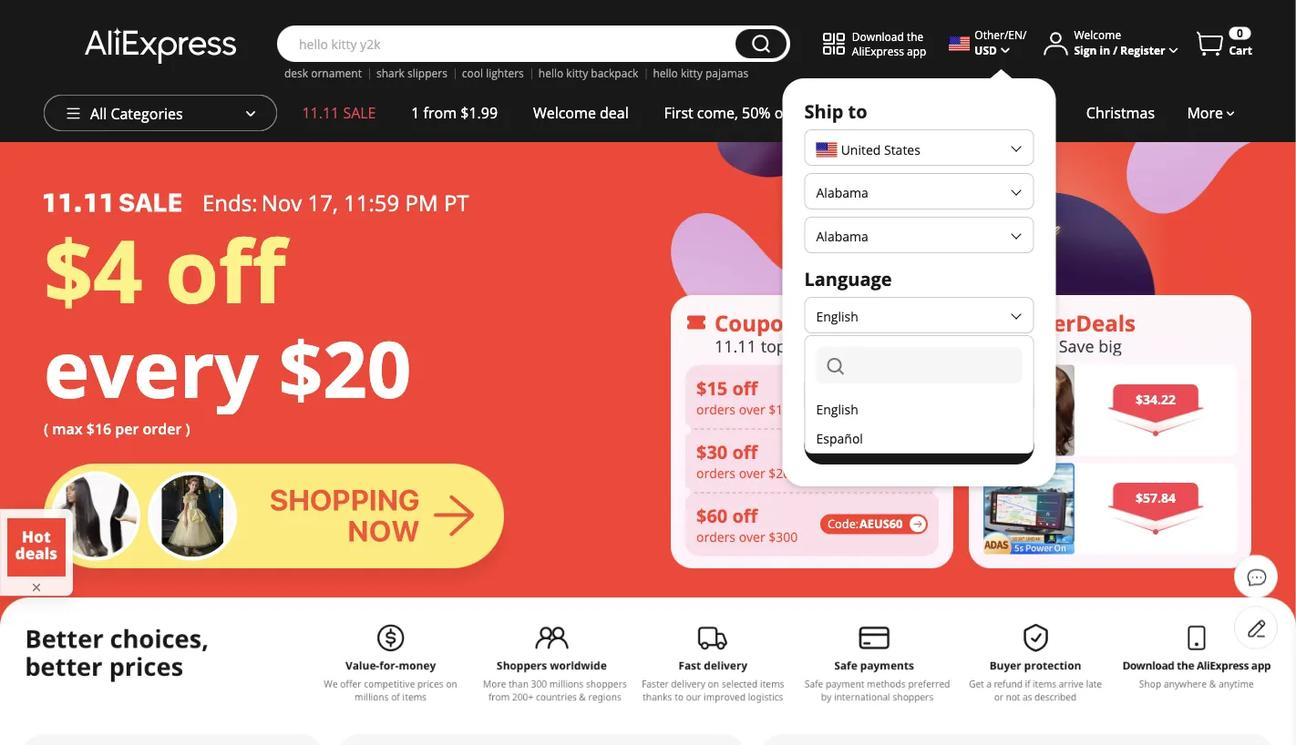 Task type: describe. For each thing, give the bounding box(es) containing it.
every $20 ( max $16 per order )
[[44, 316, 412, 439]]

orders for $30
[[697, 465, 736, 482]]

hello kitty pajamas
[[653, 66, 749, 81]]

desk
[[285, 66, 308, 81]]

17,
[[308, 188, 338, 217]]

1 code: from the top
[[828, 389, 859, 405]]

states
[[885, 142, 921, 159]]

code: aeus60
[[828, 517, 903, 533]]

$20
[[279, 316, 412, 421]]

11.11 top discounts
[[715, 335, 865, 357]]

close image
[[29, 581, 44, 595]]

11.11 for coupon codes
[[715, 335, 757, 357]]

0
[[1237, 26, 1244, 41]]

1
[[412, 103, 420, 123]]

off for $60 off orders over $300
[[733, 504, 758, 529]]

order
[[143, 419, 182, 439]]

$30 off orders over $200
[[697, 440, 798, 482]]

$57.84
[[1136, 490, 1176, 507]]

welcome deal
[[533, 103, 629, 123]]

en
[[1009, 27, 1023, 42]]

first come, 50% off link
[[647, 95, 811, 131]]

hello for hello kitty backpack
[[539, 66, 564, 81]]

pajamas
[[706, 66, 749, 81]]

/ for in
[[1114, 42, 1118, 57]]

$30
[[697, 440, 728, 465]]

1 alabama from the top
[[817, 184, 869, 201]]

cool
[[462, 66, 483, 81]]

register
[[1121, 42, 1166, 57]]

1 english from the top
[[817, 308, 859, 325]]

icon image for superdeals
[[984, 312, 1006, 334]]

1 from $1.99 link
[[394, 95, 516, 131]]

welcome for welcome deal
[[533, 103, 596, 123]]

ship
[[805, 98, 844, 124]]

11:59
[[344, 188, 400, 217]]

ends: nov 17, 11:59 pm pt
[[202, 188, 469, 217]]

aliexpress
[[853, 43, 905, 58]]

11.11 sale link
[[285, 95, 394, 131]]

slippers
[[408, 66, 448, 81]]

all categories
[[90, 104, 183, 124]]

more
[[1188, 103, 1224, 123]]

kitty for pajamas
[[681, 66, 703, 81]]

cool lighters
[[462, 66, 524, 81]]

desk ornament
[[285, 66, 362, 81]]

usd
[[975, 42, 998, 57]]

ship to
[[805, 98, 868, 124]]

$4
[[44, 211, 143, 329]]

first
[[664, 103, 694, 123]]

$15
[[697, 376, 728, 401]]

$200
[[769, 465, 798, 482]]

nov
[[261, 188, 302, 217]]

from
[[424, 103, 457, 123]]

currency
[[805, 347, 887, 372]]

pt
[[444, 188, 469, 217]]

$34.22 link
[[984, 365, 1237, 456]]

0 vertical spatial (
[[844, 388, 848, 405]]

big
[[1099, 335, 1122, 357]]

christmas
[[1087, 103, 1155, 123]]

$16
[[86, 419, 111, 439]]

ornament
[[311, 66, 362, 81]]

$34.22
[[1136, 391, 1176, 408]]

hello kitty backpack link
[[539, 66, 639, 81]]

shark
[[377, 66, 405, 81]]

christmas link
[[1069, 95, 1173, 131]]

0 vertical spatial )
[[882, 388, 886, 405]]

over for $60 off
[[739, 529, 766, 546]]

1 from $1.99
[[412, 103, 498, 123]]

language
[[805, 266, 892, 291]]

11.11 save big
[[1013, 335, 1122, 357]]

/ for en
[[1023, 27, 1027, 42]]

over for $15 off
[[739, 401, 766, 418]]

orders for $15
[[697, 401, 736, 418]]

11.11 for superdeals
[[1013, 335, 1055, 357]]

welcome deal link
[[516, 95, 647, 131]]

pm
[[405, 188, 438, 217]]

2 english from the top
[[817, 401, 859, 418]]

superdeals
[[1013, 308, 1136, 338]]

aeus30
[[860, 453, 903, 469]]

) inside every $20 ( max $16 per order )
[[186, 419, 190, 439]]

eur
[[817, 388, 841, 405]]



Task type: vqa. For each thing, say whether or not it's contained in the screenshot.
the bottommost )
yes



Task type: locate. For each thing, give the bounding box(es) containing it.
2 product image image from the top
[[984, 464, 1075, 555]]

hello up first
[[653, 66, 678, 81]]

None button
[[736, 29, 787, 58]]

None field
[[817, 347, 1023, 384]]

cart
[[1230, 43, 1253, 58]]

1 product image image from the top
[[984, 365, 1075, 456]]

app
[[907, 43, 927, 58]]

1 hello from the left
[[539, 66, 564, 81]]

welcome down "hello kitty backpack" link
[[533, 103, 596, 123]]

english up discounts at top right
[[817, 308, 859, 325]]

coupon codes
[[715, 308, 867, 338]]

$60 off orders over $300
[[697, 504, 798, 546]]

per
[[115, 419, 139, 439]]

over
[[739, 401, 766, 418], [739, 465, 766, 482], [739, 529, 766, 546]]

welcome
[[1075, 27, 1122, 42], [533, 103, 596, 123]]

2 vertical spatial code:
[[828, 517, 859, 533]]

1 orders from the top
[[697, 401, 736, 418]]

all
[[90, 104, 107, 124]]

icon image
[[686, 312, 708, 334], [984, 312, 1006, 334]]

product image image for $57.84
[[984, 464, 1075, 555]]

2 icon image from the left
[[984, 312, 1006, 334]]

hello right lighters
[[539, 66, 564, 81]]

save left big
[[1059, 335, 1095, 357]]

1 vertical spatial code:
[[828, 453, 859, 469]]

2 orders from the top
[[697, 465, 736, 482]]

$1.99
[[461, 103, 498, 123]]

desk ornament link
[[285, 66, 362, 81]]

( right eur
[[844, 388, 848, 405]]

hello kitty y2k text field
[[290, 35, 727, 53]]

off for $15 off orders over $100
[[733, 376, 758, 401]]

/ right other/
[[1023, 27, 1027, 42]]

icon image left superdeals
[[984, 312, 1006, 334]]

over inside $60 off orders over $300
[[739, 529, 766, 546]]

united states
[[841, 142, 921, 159]]

other/
[[975, 27, 1009, 42]]

kitty left the pajamas
[[681, 66, 703, 81]]

sign in / register
[[1075, 42, 1166, 57]]

2 code: from the top
[[828, 453, 859, 469]]

2 horizontal spatial 11.11
[[1013, 335, 1055, 357]]

) right order
[[186, 419, 190, 439]]

euro
[[851, 388, 879, 405]]

off for $4 off
[[165, 211, 286, 329]]

come,
[[697, 103, 739, 123]]

1 icon image from the left
[[686, 312, 708, 334]]

1 horizontal spatial /
[[1114, 42, 1118, 57]]

0 horizontal spatial 11.11
[[302, 103, 339, 123]]

$300
[[769, 529, 798, 546]]

code: down currency
[[828, 389, 859, 405]]

over left $100
[[739, 401, 766, 418]]

hello kitty pajamas link
[[653, 66, 749, 81]]

orders inside $15 off orders over $100
[[697, 401, 736, 418]]

1 vertical spatial orders
[[697, 465, 736, 482]]

1 over from the top
[[739, 401, 766, 418]]

0 horizontal spatial kitty
[[567, 66, 588, 81]]

alabama up language
[[817, 228, 869, 245]]

orders up $60
[[697, 465, 736, 482]]

0 vertical spatial over
[[739, 401, 766, 418]]

11.11 left sale
[[302, 103, 339, 123]]

3 code: from the top
[[828, 517, 859, 533]]

off for $30 off orders over $200
[[733, 440, 758, 465]]

discounts
[[791, 335, 865, 357]]

icon image for coupon codes
[[686, 312, 708, 334]]

0 vertical spatial orders
[[697, 401, 736, 418]]

shark slippers
[[377, 66, 448, 81]]

1 vertical spatial alabama
[[817, 228, 869, 245]]

0 vertical spatial alabama
[[817, 184, 869, 201]]

backpack
[[591, 66, 639, 81]]

code: for $30 off
[[828, 453, 859, 469]]

)
[[882, 388, 886, 405], [186, 419, 190, 439]]

hello for hello kitty pajamas
[[653, 66, 678, 81]]

choice link
[[811, 95, 892, 131]]

to
[[849, 98, 868, 124]]

3 orders from the top
[[697, 529, 736, 546]]

2 kitty from the left
[[681, 66, 703, 81]]

1 horizontal spatial kitty
[[681, 66, 703, 81]]

1 vertical spatial english
[[817, 401, 859, 418]]

hello kitty backpack
[[539, 66, 639, 81]]

1 horizontal spatial save
[[1059, 335, 1095, 357]]

0 horizontal spatial icon image
[[686, 312, 708, 334]]

first come, 50% off
[[664, 103, 794, 123]]

choice
[[829, 103, 875, 123]]

code: left aeus60 on the right bottom of the page
[[828, 517, 859, 533]]

over inside $30 off orders over $200
[[739, 465, 766, 482]]

pop picture image
[[7, 519, 66, 577]]

1 vertical spatial save
[[903, 437, 937, 456]]

0 vertical spatial product image image
[[984, 365, 1075, 456]]

orders up '$30'
[[697, 401, 736, 418]]

over inside $15 off orders over $100
[[739, 401, 766, 418]]

español
[[817, 430, 863, 447]]

( inside every $20 ( max $16 per order )
[[44, 419, 48, 439]]

0 horizontal spatial (
[[44, 419, 48, 439]]

product image image for $34.22
[[984, 365, 1075, 456]]

1 horizontal spatial 11.11
[[715, 335, 757, 357]]

2 vertical spatial orders
[[697, 529, 736, 546]]

1 vertical spatial over
[[739, 465, 766, 482]]

orders inside $60 off orders over $300
[[697, 529, 736, 546]]

welcome for welcome
[[1075, 27, 1122, 42]]

3 over from the top
[[739, 529, 766, 546]]

welcome up christmas
[[1075, 27, 1122, 42]]

codes
[[804, 308, 867, 338]]

1 horizontal spatial )
[[882, 388, 886, 405]]

over for $30 off
[[739, 465, 766, 482]]

code: down español
[[828, 453, 859, 469]]

eur ( euro )
[[817, 388, 886, 405]]

orders
[[697, 401, 736, 418], [697, 465, 736, 482], [697, 529, 736, 546]]

save
[[1059, 335, 1095, 357], [903, 437, 937, 456]]

$60
[[697, 504, 728, 529]]

11.11 left big
[[1013, 335, 1055, 357]]

over left $300
[[739, 529, 766, 546]]

orders for $60
[[697, 529, 736, 546]]

0 cart
[[1230, 26, 1253, 58]]

$4 off
[[44, 211, 286, 329]]

english
[[817, 308, 859, 325], [817, 401, 859, 418]]

english up español
[[817, 401, 859, 418]]

0 vertical spatial welcome
[[1075, 27, 1122, 42]]

0 horizontal spatial save
[[903, 437, 937, 456]]

2 hello from the left
[[653, 66, 678, 81]]

united
[[841, 142, 881, 159]]

kitty for backpack
[[567, 66, 588, 81]]

/ right in in the top right of the page
[[1114, 42, 1118, 57]]

2 alabama from the top
[[817, 228, 869, 245]]

$100
[[769, 401, 798, 418]]

the
[[907, 28, 924, 44]]

alabama
[[817, 184, 869, 201], [817, 228, 869, 245]]

1 vertical spatial welcome
[[533, 103, 596, 123]]

2 over from the top
[[739, 465, 766, 482]]

0 horizontal spatial hello
[[539, 66, 564, 81]]

sign
[[1075, 42, 1097, 57]]

max
[[52, 419, 83, 439]]

code: for $60 off
[[828, 517, 859, 533]]

) right euro at right
[[882, 388, 886, 405]]

0 vertical spatial save
[[1059, 335, 1095, 357]]

in
[[1100, 42, 1111, 57]]

code:
[[828, 389, 859, 405], [828, 453, 859, 469], [828, 517, 859, 533]]

shark slippers link
[[377, 66, 448, 81]]

off inside $30 off orders over $200
[[733, 440, 758, 465]]

1 horizontal spatial welcome
[[1075, 27, 1122, 42]]

$57.84 link
[[984, 464, 1237, 555]]

1 horizontal spatial hello
[[653, 66, 678, 81]]

off inside $60 off orders over $300
[[733, 504, 758, 529]]

/
[[1023, 27, 1027, 42], [1114, 42, 1118, 57]]

1 kitty from the left
[[567, 66, 588, 81]]

1 horizontal spatial icon image
[[984, 312, 1006, 334]]

kitty
[[567, 66, 588, 81], [681, 66, 703, 81]]

( left max
[[44, 419, 48, 439]]

2 vertical spatial over
[[739, 529, 766, 546]]

0 horizontal spatial )
[[186, 419, 190, 439]]

orders left $300
[[697, 529, 736, 546]]

0 horizontal spatial /
[[1023, 27, 1027, 42]]

11.11 left top
[[715, 335, 757, 357]]

alabama down united
[[817, 184, 869, 201]]

categories
[[111, 104, 183, 124]]

icon image left coupon
[[686, 312, 708, 334]]

1 vertical spatial (
[[44, 419, 48, 439]]

0 vertical spatial code:
[[828, 389, 859, 405]]

product image image
[[984, 365, 1075, 456], [984, 464, 1075, 555]]

11.11
[[302, 103, 339, 123], [715, 335, 757, 357], [1013, 335, 1055, 357]]

kitty left "backpack" on the left of page
[[567, 66, 588, 81]]

off inside $15 off orders over $100
[[733, 376, 758, 401]]

$15 off orders over $100
[[697, 376, 798, 418]]

coupon bg image
[[686, 365, 939, 557]]

1 vertical spatial product image image
[[984, 464, 1075, 555]]

orders inside $30 off orders over $200
[[697, 465, 736, 482]]

download
[[853, 28, 905, 44]]

every
[[44, 316, 259, 421]]

1 vertical spatial )
[[186, 419, 190, 439]]

over left the $200
[[739, 465, 766, 482]]

lighters
[[486, 66, 524, 81]]

save right español
[[903, 437, 937, 456]]

deal
[[600, 103, 629, 123]]

download the aliexpress app
[[853, 28, 927, 58]]

0 horizontal spatial welcome
[[533, 103, 596, 123]]

code: aeus30
[[828, 453, 903, 469]]

top
[[761, 335, 787, 357]]

other/ en /
[[975, 27, 1027, 42]]

1 horizontal spatial (
[[844, 388, 848, 405]]

11.11 sale
[[302, 103, 376, 123]]

0 vertical spatial english
[[817, 308, 859, 325]]

(
[[844, 388, 848, 405], [44, 419, 48, 439]]

50%
[[742, 103, 771, 123]]

coupon
[[715, 308, 799, 338]]

cool lighters link
[[462, 66, 524, 81]]



